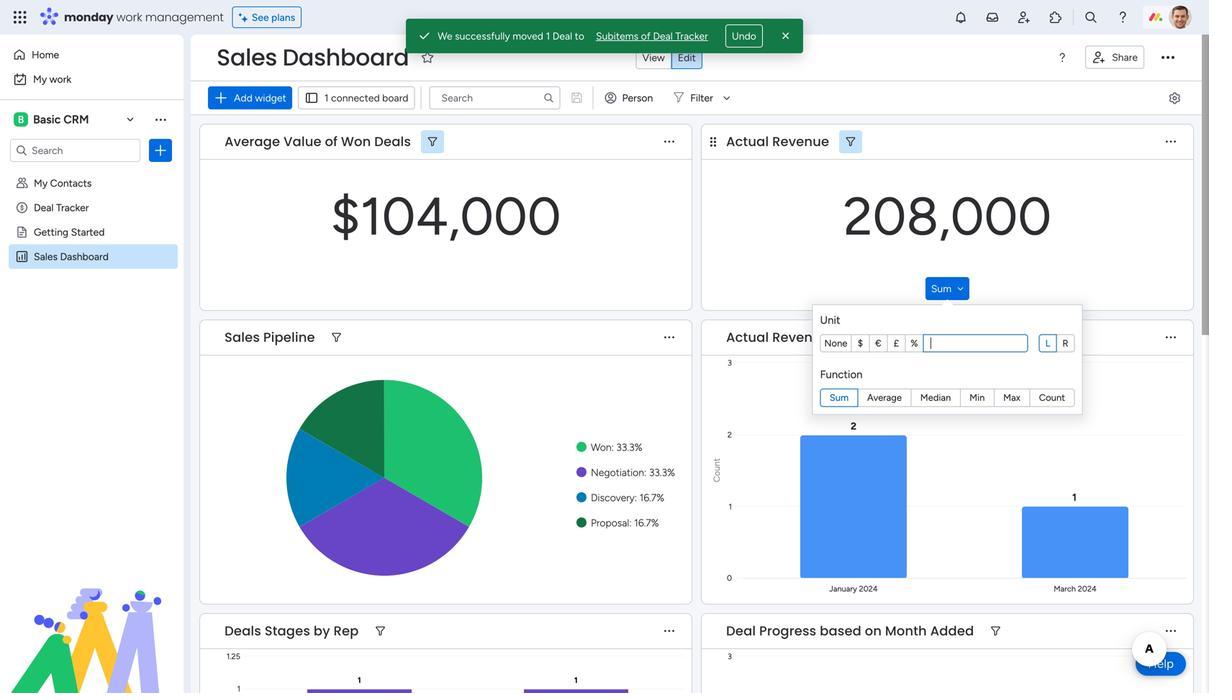Task type: vqa. For each thing, say whether or not it's contained in the screenshot.
right 'Options' icon
no



Task type: locate. For each thing, give the bounding box(es) containing it.
terry turtle image
[[1169, 6, 1192, 29]]

0 horizontal spatial work
[[49, 73, 71, 85]]

0 vertical spatial sales
[[217, 41, 277, 73]]

0 vertical spatial more dots image
[[1166, 137, 1176, 147]]

list box containing my contacts
[[0, 168, 184, 463]]

see plans button
[[232, 6, 302, 28]]

average
[[225, 132, 280, 151], [867, 392, 902, 403]]

by
[[833, 328, 849, 347], [314, 622, 330, 640]]

None search field
[[429, 86, 560, 109]]

share
[[1112, 51, 1138, 63]]

deals
[[374, 132, 411, 151], [225, 622, 261, 640]]

of
[[641, 30, 651, 42], [325, 132, 338, 151]]

moved
[[513, 30, 543, 42]]

won up negotiation
[[591, 441, 612, 453]]

my
[[33, 73, 47, 85], [34, 177, 48, 189]]

1 right moved
[[546, 30, 550, 42]]

none search field inside sales dashboard banner
[[429, 86, 560, 109]]

deals left stages
[[225, 622, 261, 640]]

value
[[284, 132, 322, 151]]

plans
[[271, 11, 295, 23]]

0 horizontal spatial dashboard
[[60, 250, 109, 263]]

0 vertical spatial actual
[[726, 132, 769, 151]]

1 vertical spatial 33.3%
[[649, 466, 675, 479]]

my inside option
[[33, 73, 47, 85]]

1 vertical spatial my
[[34, 177, 48, 189]]

1 vertical spatial actual
[[726, 328, 769, 347]]

: down the 'discovery : 16.7%'
[[629, 517, 632, 529]]

angle down image
[[957, 284, 964, 294]]

my down home at the top left of the page
[[33, 73, 47, 85]]

: down negotiation : 33.3%
[[635, 492, 637, 504]]

my inside list box
[[34, 177, 48, 189]]

more dots image
[[664, 137, 674, 147], [664, 332, 674, 343], [1166, 332, 1176, 343], [664, 626, 674, 636]]

1 vertical spatial of
[[325, 132, 338, 151]]

tracker inside 'alert'
[[675, 30, 708, 42]]

workspace image
[[14, 112, 28, 127]]

0 vertical spatial 16.7%
[[640, 492, 664, 504]]

pipeline
[[263, 328, 315, 347]]

33.3% for won : 33.3%
[[616, 441, 642, 453]]

sales dashboard down getting started
[[34, 250, 109, 263]]

workspace options image
[[153, 112, 168, 127]]

sales inside banner
[[217, 41, 277, 73]]

1 vertical spatial tracker
[[56, 202, 89, 214]]

monday marketplace image
[[1049, 10, 1063, 24]]

1 vertical spatial revenue
[[772, 328, 829, 347]]

successfully
[[455, 30, 510, 42]]

1 horizontal spatial dashboard
[[283, 41, 409, 73]]

getting
[[34, 226, 68, 238]]

more dots image for sales pipeline
[[664, 332, 674, 343]]

more dots image for average value of won deals
[[664, 137, 674, 147]]

Sales Dashboard field
[[213, 41, 413, 73]]

more dots image down the settings icon
[[1166, 137, 1176, 147]]

average value of won deals
[[225, 132, 411, 151]]

filter button
[[667, 86, 736, 109]]

stages
[[265, 622, 310, 640]]

1 horizontal spatial sum
[[931, 282, 952, 295]]

Search in workspace field
[[30, 142, 120, 159]]

1 horizontal spatial 33.3%
[[649, 466, 675, 479]]

0 vertical spatial won
[[341, 132, 371, 151]]

see plans
[[252, 11, 295, 23]]

0 vertical spatial revenue
[[772, 132, 829, 151]]

1 horizontal spatial average
[[867, 392, 902, 403]]

deal up display modes group
[[653, 30, 673, 42]]

: up negotiation
[[612, 441, 614, 453]]

1 vertical spatial more dots image
[[1166, 626, 1176, 636]]

average inside field
[[225, 132, 280, 151]]

: up the 'discovery : 16.7%'
[[644, 466, 647, 479]]

1
[[546, 30, 550, 42], [324, 92, 329, 104]]

more dots image
[[1166, 137, 1176, 147], [1166, 626, 1176, 636]]

rep
[[334, 622, 359, 640]]

month
[[853, 328, 894, 347], [885, 622, 927, 640]]

proposal : 16.7%
[[591, 517, 659, 529]]

sales right 'public dashboard' image
[[34, 250, 58, 263]]

1 horizontal spatial deals
[[374, 132, 411, 151]]

1 connected board button
[[298, 86, 415, 109]]

count
[[1039, 392, 1065, 403]]

menu image
[[1057, 52, 1068, 63]]

add widget
[[234, 92, 286, 104]]

: for won
[[612, 441, 614, 453]]

tracker down contacts
[[56, 202, 89, 214]]

unit
[[820, 314, 840, 327]]

deal left progress
[[726, 622, 756, 640]]

1 inside "popup button"
[[324, 92, 329, 104]]

actual
[[726, 132, 769, 151], [726, 328, 769, 347]]

sales dashboard banner
[[191, 35, 1202, 115]]

actual revenue
[[726, 132, 829, 151]]

deals down board
[[374, 132, 411, 151]]

tracker
[[675, 30, 708, 42], [56, 202, 89, 214]]

1 actual from the top
[[726, 132, 769, 151]]

see
[[252, 11, 269, 23]]

discovery : 16.7%
[[591, 492, 664, 504]]

1 horizontal spatial sales dashboard
[[217, 41, 409, 73]]

16.7%
[[640, 492, 664, 504], [634, 517, 659, 529]]

sales left pipeline
[[225, 328, 260, 347]]

undo
[[732, 30, 756, 42]]

my work
[[33, 73, 71, 85]]

board
[[382, 92, 408, 104]]

0 vertical spatial 1
[[546, 30, 550, 42]]

by down unit
[[833, 328, 849, 347]]

search everything image
[[1084, 10, 1098, 24]]

deal
[[553, 30, 572, 42], [653, 30, 673, 42], [34, 202, 54, 214], [726, 622, 756, 640]]

display modes group
[[636, 46, 702, 69]]

average down add widget popup button
[[225, 132, 280, 151]]

revenue
[[772, 132, 829, 151], [772, 328, 829, 347]]

arrow down image
[[718, 89, 736, 107]]

16.7% down the 'discovery : 16.7%'
[[634, 517, 659, 529]]

0 horizontal spatial by
[[314, 622, 330, 640]]

0 vertical spatial tracker
[[675, 30, 708, 42]]

basic crm
[[33, 113, 89, 126]]

1 vertical spatial 16.7%
[[634, 517, 659, 529]]

1 horizontal spatial tracker
[[675, 30, 708, 42]]

33.3%
[[616, 441, 642, 453], [649, 466, 675, 479]]

1 vertical spatial average
[[867, 392, 902, 403]]

average left median at the right bottom
[[867, 392, 902, 403]]

0 vertical spatial by
[[833, 328, 849, 347]]

dashboard inside list box
[[60, 250, 109, 263]]

1 vertical spatial sales dashboard
[[34, 250, 109, 263]]

33.3% up the 'discovery : 16.7%'
[[649, 466, 675, 479]]

more dots image for deals stages by rep
[[664, 626, 674, 636]]

0 vertical spatial my
[[33, 73, 47, 85]]

0 vertical spatial sum
[[931, 282, 952, 295]]

sales
[[217, 41, 277, 73], [34, 250, 58, 263], [225, 328, 260, 347]]

1 left connected
[[324, 92, 329, 104]]

sales for sales pipeline field
[[225, 328, 260, 347]]

work inside option
[[49, 73, 71, 85]]

16.7% for discovery : 16.7%
[[640, 492, 664, 504]]

select product image
[[13, 10, 27, 24]]

0 horizontal spatial 33.3%
[[616, 441, 642, 453]]

sales dashboard down plans in the top left of the page
[[217, 41, 409, 73]]

dashboard
[[283, 41, 409, 73], [60, 250, 109, 263]]

2 actual from the top
[[726, 328, 769, 347]]

0 vertical spatial 33.3%
[[616, 441, 642, 453]]

alert
[[406, 19, 803, 53]]

1 vertical spatial won
[[591, 441, 612, 453]]

sales inside field
[[225, 328, 260, 347]]

1 horizontal spatial by
[[833, 328, 849, 347]]

help
[[1148, 656, 1174, 671]]

sales dashboard
[[217, 41, 409, 73], [34, 250, 109, 263]]

0 vertical spatial month
[[853, 328, 894, 347]]

2 vertical spatial sales
[[225, 328, 260, 347]]

dashboard down started
[[60, 250, 109, 263]]

work for my
[[49, 73, 71, 85]]

person
[[622, 92, 653, 104]]

sales up add widget popup button
[[217, 41, 277, 73]]

proposal
[[591, 517, 629, 529]]

1 vertical spatial deals
[[225, 622, 261, 640]]

we successfully moved 1 deal to
[[438, 30, 584, 42]]

0 horizontal spatial sum
[[830, 392, 849, 403]]

my left contacts
[[34, 177, 48, 189]]

1 revenue from the top
[[772, 132, 829, 151]]

0 horizontal spatial 1
[[324, 92, 329, 104]]

sum left angle down icon
[[931, 282, 952, 295]]

public board image
[[15, 225, 29, 239]]

sum down function
[[830, 392, 849, 403]]

of right value
[[325, 132, 338, 151]]

won
[[341, 132, 371, 151], [591, 441, 612, 453]]

0 vertical spatial sales dashboard
[[217, 41, 409, 73]]

£
[[894, 337, 899, 349]]

0 horizontal spatial of
[[325, 132, 338, 151]]

33.3% up negotiation : 33.3%
[[616, 441, 642, 453]]

1 horizontal spatial of
[[641, 30, 651, 42]]

0 horizontal spatial average
[[225, 132, 280, 151]]

1 vertical spatial dashboard
[[60, 250, 109, 263]]

of up view button on the top right of the page
[[641, 30, 651, 42]]

0 vertical spatial dashboard
[[283, 41, 409, 73]]

1 vertical spatial 1
[[324, 92, 329, 104]]

16.7% for proposal : 16.7%
[[634, 517, 659, 529]]

max
[[1004, 392, 1021, 403]]

view button
[[636, 46, 671, 69]]

tracker up edit on the right top of the page
[[675, 30, 708, 42]]

0 vertical spatial work
[[116, 9, 142, 25]]

: for proposal
[[629, 517, 632, 529]]

16.7% down negotiation : 33.3%
[[640, 492, 664, 504]]

more dots image up help at the bottom right
[[1166, 626, 1176, 636]]

1 horizontal spatial won
[[591, 441, 612, 453]]

2 revenue from the top
[[772, 328, 829, 347]]

1 vertical spatial work
[[49, 73, 71, 85]]

deal left to
[[553, 30, 572, 42]]

1 horizontal spatial 1
[[546, 30, 550, 42]]

0 horizontal spatial sales dashboard
[[34, 250, 109, 263]]

Filter dashboard by text search field
[[429, 86, 560, 109]]

deal inside field
[[726, 622, 756, 640]]

1 vertical spatial month
[[885, 622, 927, 640]]

0 horizontal spatial won
[[341, 132, 371, 151]]

0 vertical spatial average
[[225, 132, 280, 151]]

work right monday
[[116, 9, 142, 25]]

started
[[71, 226, 105, 238]]

subitems of deal tracker
[[596, 30, 708, 42]]

1 vertical spatial by
[[314, 622, 330, 640]]

option
[[0, 170, 184, 173]]

median
[[920, 392, 951, 403]]

work down home at the top left of the page
[[49, 73, 71, 85]]

list box
[[0, 168, 184, 463]]

sum
[[931, 282, 952, 295], [830, 392, 849, 403]]

Deals Stages by Rep field
[[221, 622, 362, 641]]

won down 1 connected board "popup button"
[[341, 132, 371, 151]]

home option
[[9, 43, 175, 66]]

dashboard up connected
[[283, 41, 409, 73]]

by left the rep
[[314, 622, 330, 640]]

alert containing we successfully moved 1 deal to
[[406, 19, 803, 53]]

0 vertical spatial of
[[641, 30, 651, 42]]

1 connected board
[[324, 92, 408, 104]]

1 horizontal spatial work
[[116, 9, 142, 25]]



Task type: describe. For each thing, give the bounding box(es) containing it.
revenue for actual revenue by month (deals won)
[[772, 328, 829, 347]]

my contacts
[[34, 177, 92, 189]]

sales dashboard inside banner
[[217, 41, 409, 73]]

widget
[[255, 92, 286, 104]]

sum button
[[926, 277, 970, 300]]

discovery
[[591, 492, 635, 504]]

sum inside button
[[931, 282, 952, 295]]

average for average value of won deals
[[225, 132, 280, 151]]

my for my work
[[33, 73, 47, 85]]

options image
[[153, 143, 168, 158]]

1 inside 'alert'
[[546, 30, 550, 42]]

getting started
[[34, 226, 105, 238]]

min
[[970, 392, 985, 403]]

r
[[1063, 337, 1069, 349]]

undo button
[[725, 24, 763, 48]]

my for my contacts
[[34, 177, 48, 189]]

function
[[820, 368, 863, 381]]

won : 33.3%
[[591, 441, 642, 453]]

crm
[[63, 113, 89, 126]]

0 horizontal spatial tracker
[[56, 202, 89, 214]]

2 more dots image from the top
[[1166, 626, 1176, 636]]

none
[[825, 338, 848, 349]]

filter
[[690, 92, 713, 104]]

home link
[[9, 43, 175, 66]]

Sales Pipeline field
[[221, 328, 319, 347]]

to
[[575, 30, 584, 42]]

33.3% for negotiation : 33.3%
[[649, 466, 675, 479]]

lottie animation image
[[0, 548, 184, 693]]

edit
[[678, 51, 696, 64]]

€
[[875, 337, 882, 349]]

of inside field
[[325, 132, 338, 151]]

based
[[820, 622, 862, 640]]

0 vertical spatial deals
[[374, 132, 411, 151]]

deal tracker
[[34, 202, 89, 214]]

person button
[[599, 86, 662, 109]]

connected
[[331, 92, 380, 104]]

by for revenue
[[833, 328, 849, 347]]

deals stages by rep
[[225, 622, 359, 640]]

sales pipeline
[[225, 328, 315, 347]]

help image
[[1116, 10, 1130, 24]]

edit button
[[671, 46, 702, 69]]

sales for sales dashboard field
[[217, 41, 277, 73]]

208,000
[[843, 184, 1052, 248]]

actual revenue by month (deals won)
[[726, 328, 978, 347]]

add to favorites image
[[420, 50, 435, 64]]

basic
[[33, 113, 61, 126]]

add widget button
[[208, 86, 292, 109]]

1 more dots image from the top
[[1166, 137, 1176, 147]]

public dashboard image
[[15, 250, 29, 263]]

added
[[930, 622, 974, 640]]

of inside 'alert'
[[641, 30, 651, 42]]

Actual Revenue by Month (Deals won) field
[[723, 328, 982, 347]]

settings image
[[1167, 91, 1182, 105]]

l
[[1046, 337, 1050, 349]]

my work option
[[9, 68, 175, 91]]

(deals
[[898, 328, 941, 347]]

dapulse drag handle 3 image
[[710, 137, 716, 147]]

won inside field
[[341, 132, 371, 151]]

view
[[642, 51, 665, 64]]

won)
[[944, 328, 978, 347]]

average for average
[[867, 392, 902, 403]]

monday
[[64, 9, 113, 25]]

Actual Revenue field
[[723, 132, 833, 151]]

Type your own field
[[927, 337, 1024, 350]]

by for stages
[[314, 622, 330, 640]]

management
[[145, 9, 224, 25]]

negotiation
[[591, 466, 644, 479]]

dashboard inside banner
[[283, 41, 409, 73]]

actual for actual revenue by month (deals won)
[[726, 328, 769, 347]]

notifications image
[[954, 10, 968, 24]]

close image
[[779, 29, 793, 43]]

lottie animation element
[[0, 548, 184, 693]]

month inside actual revenue by month (deals won) field
[[853, 328, 894, 347]]

: for discovery
[[635, 492, 637, 504]]

: for negotiation
[[644, 466, 647, 479]]

subitems of deal tracker link
[[596, 29, 708, 43]]

more dots image for actual revenue by month (deals won)
[[1166, 332, 1176, 343]]

help button
[[1136, 652, 1186, 676]]

update feed image
[[985, 10, 1000, 24]]

negotiation : 33.3%
[[591, 466, 675, 479]]

share button
[[1085, 46, 1144, 69]]

search image
[[543, 92, 555, 104]]

$104,000
[[331, 184, 561, 248]]

home
[[32, 49, 59, 61]]

0 horizontal spatial deals
[[225, 622, 261, 640]]

we
[[438, 30, 452, 42]]

1 vertical spatial sales
[[34, 250, 58, 263]]

b
[[18, 113, 24, 126]]

more options image
[[1162, 51, 1175, 64]]

revenue for actual revenue
[[772, 132, 829, 151]]

contacts
[[50, 177, 92, 189]]

month inside deal progress based on month added field
[[885, 622, 927, 640]]

subitems
[[596, 30, 639, 42]]

monday work management
[[64, 9, 224, 25]]

deal up getting
[[34, 202, 54, 214]]

$
[[858, 337, 863, 349]]

1 vertical spatial sum
[[830, 392, 849, 403]]

work for monday
[[116, 9, 142, 25]]

workspace selection element
[[14, 111, 91, 128]]

Average Value of Won Deals field
[[221, 132, 415, 151]]

invite members image
[[1017, 10, 1031, 24]]

add
[[234, 92, 252, 104]]

actual for actual revenue
[[726, 132, 769, 151]]

Deal Progress based on Month Added field
[[723, 622, 978, 641]]

on
[[865, 622, 882, 640]]

my work link
[[9, 68, 175, 91]]

%
[[911, 337, 918, 349]]

progress
[[759, 622, 817, 640]]

deal progress based on month added
[[726, 622, 974, 640]]



